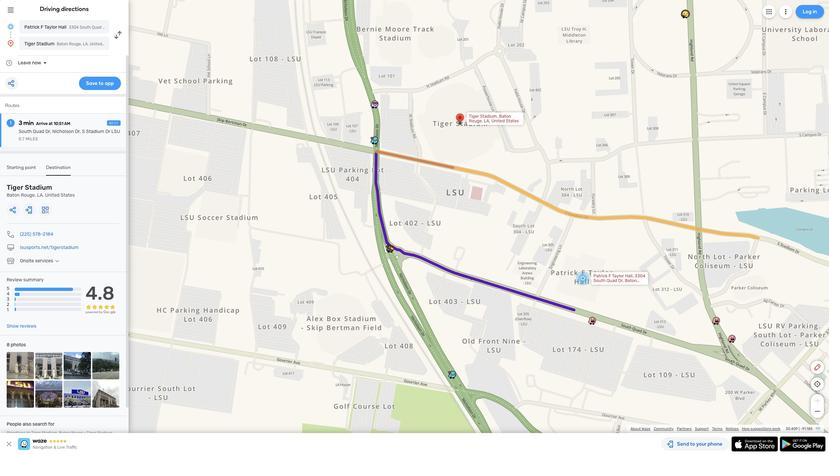 Task type: vqa. For each thing, say whether or not it's contained in the screenshot.
"PM"
no



Task type: locate. For each thing, give the bounding box(es) containing it.
1 horizontal spatial stadium,
[[97, 431, 114, 436]]

3
[[19, 119, 22, 127], [7, 297, 9, 302]]

tiger stadium, baton rouge driving directions link
[[7, 431, 114, 442]]

1 vertical spatial directions
[[46, 437, 64, 442]]

3 left "min" on the left of the page
[[19, 119, 22, 127]]

0 horizontal spatial rouge
[[19, 437, 31, 442]]

2 horizontal spatial united
[[492, 118, 505, 123]]

rouge down to
[[19, 437, 31, 442]]

0 vertical spatial la,
[[83, 42, 89, 46]]

0 vertical spatial rouge
[[71, 431, 83, 436]]

91.185
[[803, 427, 814, 431]]

1
[[10, 120, 11, 126], [7, 307, 9, 313]]

0.7
[[19, 137, 25, 141]]

2 horizontal spatial la,
[[484, 118, 491, 123]]

notices
[[726, 427, 739, 431]]

leave now
[[18, 60, 41, 66]]

about waze community partners support terms notices how suggestions work
[[631, 427, 781, 431]]

0 horizontal spatial la,
[[37, 192, 44, 198]]

1 down routes
[[10, 120, 11, 126]]

rouge
[[71, 431, 83, 436], [19, 437, 31, 442]]

0 horizontal spatial united
[[45, 192, 60, 198]]

1 down 4
[[7, 307, 9, 313]]

miles
[[26, 137, 38, 141]]

community link
[[654, 427, 674, 431]]

2 vertical spatial states
[[61, 192, 75, 198]]

0 horizontal spatial states
[[61, 192, 75, 198]]

1 horizontal spatial rouge,
[[69, 42, 82, 46]]

support
[[696, 427, 709, 431]]

terms
[[713, 427, 723, 431]]

states
[[103, 42, 115, 46], [506, 118, 519, 123], [61, 192, 75, 198]]

stadium, for directions
[[97, 431, 114, 436]]

rouge,
[[69, 42, 82, 46], [469, 118, 483, 123], [21, 192, 36, 198]]

image 2 of tiger stadium, baton rouge image
[[35, 352, 62, 379]]

0 horizontal spatial 1
[[7, 307, 9, 313]]

1 vertical spatial tiger stadium baton rouge, la, united states
[[7, 183, 75, 198]]

0 vertical spatial tiger stadium baton rouge, la, united states
[[24, 41, 115, 47]]

0 vertical spatial states
[[103, 42, 115, 46]]

navigation
[[33, 445, 53, 450]]

3 min arrive at 10:51 am
[[19, 119, 70, 127]]

baton
[[57, 42, 68, 46], [499, 114, 512, 119], [7, 192, 20, 198], [59, 431, 70, 436], [7, 437, 18, 442]]

image 8 of tiger stadium, baton rouge image
[[92, 381, 119, 408]]

1 horizontal spatial rouge
[[71, 431, 83, 436]]

0 horizontal spatial dr,
[[45, 129, 51, 134]]

image 3 of tiger stadium, baton rouge image
[[64, 352, 91, 379]]

directions
[[61, 5, 89, 13], [46, 437, 64, 442]]

2 vertical spatial rouge,
[[21, 192, 36, 198]]

starting
[[7, 165, 24, 170]]

am
[[64, 121, 70, 126]]

1 vertical spatial rouge,
[[469, 118, 483, 123]]

1 horizontal spatial la,
[[83, 42, 89, 46]]

1 vertical spatial 1
[[7, 307, 9, 313]]

directions up navigation & live traffic
[[46, 437, 64, 442]]

3 down 5
[[7, 297, 9, 302]]

pencil image
[[814, 364, 822, 372]]

current location image
[[7, 23, 15, 31]]

stadium down point
[[25, 183, 52, 191]]

notices link
[[726, 427, 739, 431]]

0 vertical spatial rouge,
[[69, 42, 82, 46]]

tiger
[[24, 41, 35, 47], [469, 114, 479, 119], [7, 183, 23, 191], [31, 431, 41, 436], [87, 431, 96, 436]]

directions up patrick f taylor hall button
[[61, 5, 89, 13]]

dr, down 'at'
[[45, 129, 51, 134]]

best
[[109, 121, 119, 125]]

tiger stadium baton rouge, la, united states
[[24, 41, 115, 47], [7, 183, 75, 198]]

south
[[19, 129, 32, 134]]

stadium, inside 'tiger stadium, baton rouge driving directions'
[[97, 431, 114, 436]]

dr, left s
[[75, 129, 81, 134]]

partners link
[[678, 427, 692, 431]]

0 vertical spatial united
[[90, 42, 102, 46]]

review
[[7, 277, 22, 283]]

1 vertical spatial la,
[[484, 118, 491, 123]]

0 vertical spatial 1
[[10, 120, 11, 126]]

image 5 of tiger stadium, baton rouge image
[[7, 381, 34, 408]]

waze
[[642, 427, 651, 431]]

1 inside 5 4 3 2 1
[[7, 307, 9, 313]]

states inside tiger stadium, baton rouge, la, united states
[[506, 118, 519, 123]]

2
[[7, 302, 9, 308]]

chevron down image
[[53, 258, 61, 264]]

2 horizontal spatial states
[[506, 118, 519, 123]]

rouge up traffic
[[71, 431, 83, 436]]

8
[[7, 342, 10, 348]]

stadium right s
[[86, 129, 104, 134]]

0 horizontal spatial rouge,
[[21, 192, 36, 198]]

2 horizontal spatial stadium,
[[480, 114, 498, 119]]

image 6 of tiger stadium, baton rouge image
[[35, 381, 62, 408]]

1 vertical spatial stadium
[[86, 129, 104, 134]]

people
[[7, 422, 21, 427]]

arrive
[[36, 121, 48, 126]]

terms link
[[713, 427, 723, 431]]

show reviews
[[7, 324, 36, 329]]

tiger stadium baton rouge, la, united states down patrick f taylor hall button
[[24, 41, 115, 47]]

onsite
[[20, 258, 34, 264]]

578-
[[32, 231, 43, 237]]

la, inside tiger stadium, baton rouge, la, united states
[[484, 118, 491, 123]]

how
[[743, 427, 750, 431]]

stadium
[[36, 41, 55, 47], [86, 129, 104, 134], [25, 183, 52, 191]]

at
[[49, 121, 53, 126]]

image 7 of tiger stadium, baton rouge image
[[64, 381, 91, 408]]

link image
[[816, 426, 822, 431]]

store image
[[7, 257, 15, 265]]

2 vertical spatial stadium
[[25, 183, 52, 191]]

5
[[7, 286, 9, 292]]

image 4 of tiger stadium, baton rouge image
[[92, 352, 119, 379]]

community
[[654, 427, 674, 431]]

stadium down patrick f taylor hall
[[36, 41, 55, 47]]

f
[[41, 24, 43, 30]]

also
[[23, 422, 31, 427]]

1 vertical spatial rouge
[[19, 437, 31, 442]]

-
[[801, 427, 803, 431]]

2184
[[43, 231, 53, 237]]

la,
[[83, 42, 89, 46], [484, 118, 491, 123], [37, 192, 44, 198]]

united inside tiger stadium, baton rouge, la, united states
[[492, 118, 505, 123]]

computer image
[[7, 244, 15, 252]]

1 horizontal spatial states
[[103, 42, 115, 46]]

0 horizontal spatial 3
[[7, 297, 9, 302]]

stadium,
[[480, 114, 498, 119], [42, 431, 58, 436], [97, 431, 114, 436]]

1 vertical spatial united
[[492, 118, 505, 123]]

reviews
[[20, 324, 36, 329]]

united
[[90, 42, 102, 46], [492, 118, 505, 123], [45, 192, 60, 198]]

tiger inside tiger stadium, baton rouge, la, united states
[[469, 114, 479, 119]]

30.409
[[787, 427, 799, 431]]

directions to tiger stadium, baton rouge
[[7, 431, 83, 436]]

2 vertical spatial la,
[[37, 192, 44, 198]]

(225) 578-2184
[[20, 231, 53, 237]]

2 horizontal spatial rouge,
[[469, 118, 483, 123]]

starting point button
[[7, 165, 36, 175]]

tiger stadium baton rouge, la, united states down point
[[7, 183, 75, 198]]

patrick f taylor hall
[[24, 24, 67, 30]]

traffic
[[66, 445, 77, 450]]

4
[[7, 291, 10, 297]]

1 vertical spatial states
[[506, 118, 519, 123]]

dr,
[[45, 129, 51, 134], [75, 129, 81, 134]]

1 vertical spatial 3
[[7, 297, 9, 302]]

lsusports.net/tigerstadium
[[20, 245, 79, 250]]

patrick f taylor hall button
[[19, 20, 109, 33]]

1 horizontal spatial dr,
[[75, 129, 81, 134]]

1 horizontal spatial 3
[[19, 119, 22, 127]]

stadium, inside tiger stadium, baton rouge, la, united states
[[480, 114, 498, 119]]

leave
[[18, 60, 31, 66]]



Task type: describe. For each thing, give the bounding box(es) containing it.
photos
[[11, 342, 26, 348]]

lsusports.net/tigerstadium link
[[20, 245, 79, 250]]

0 vertical spatial 3
[[19, 119, 22, 127]]

show
[[7, 324, 19, 329]]

taylor
[[44, 24, 57, 30]]

search
[[33, 422, 47, 427]]

0 vertical spatial stadium
[[36, 41, 55, 47]]

driving directions
[[40, 5, 89, 13]]

stadium, for united
[[480, 114, 498, 119]]

summary
[[23, 277, 44, 283]]

(225)
[[20, 231, 31, 237]]

0 vertical spatial directions
[[61, 5, 89, 13]]

call image
[[7, 230, 15, 238]]

driving
[[32, 437, 45, 442]]

quad
[[33, 129, 44, 134]]

services
[[35, 258, 53, 264]]

x image
[[5, 440, 13, 448]]

zoom in image
[[814, 397, 822, 405]]

2 dr, from the left
[[75, 129, 81, 134]]

30.409 | -91.185
[[787, 427, 814, 431]]

s
[[82, 129, 85, 134]]

8 photos
[[7, 342, 26, 348]]

nicholson
[[52, 129, 74, 134]]

2 vertical spatial united
[[45, 192, 60, 198]]

destination
[[46, 165, 71, 170]]

driving
[[40, 5, 60, 13]]

image 1 of tiger stadium, baton rouge image
[[7, 352, 34, 379]]

hall
[[58, 24, 67, 30]]

routes
[[5, 103, 19, 108]]

partners
[[678, 427, 692, 431]]

&
[[54, 445, 56, 450]]

10:51
[[54, 121, 63, 126]]

1 dr, from the left
[[45, 129, 51, 134]]

navigation & live traffic
[[33, 445, 77, 450]]

4.8
[[86, 283, 115, 305]]

(225) 578-2184 link
[[20, 231, 53, 237]]

dr
[[105, 129, 110, 134]]

baton inside 'tiger stadium, baton rouge driving directions'
[[7, 437, 18, 442]]

about
[[631, 427, 641, 431]]

1 horizontal spatial united
[[90, 42, 102, 46]]

live
[[57, 445, 65, 450]]

how suggestions work link
[[743, 427, 781, 431]]

for
[[48, 422, 55, 427]]

work
[[773, 427, 781, 431]]

stadium inside south quad dr, nicholson dr, s stadium dr lsu 0.7 miles
[[86, 129, 104, 134]]

rouge, inside tiger stadium, baton rouge, la, united states
[[469, 118, 483, 123]]

location image
[[7, 39, 15, 47]]

people also search for
[[7, 422, 55, 427]]

onsite services
[[20, 258, 53, 264]]

starting point
[[7, 165, 36, 170]]

lsu
[[111, 129, 120, 134]]

min
[[23, 119, 34, 127]]

0 horizontal spatial stadium,
[[42, 431, 58, 436]]

baton inside tiger stadium, baton rouge, la, united states
[[499, 114, 512, 119]]

patrick
[[24, 24, 40, 30]]

review summary
[[7, 277, 44, 283]]

directions to tiger stadium, baton rouge link
[[7, 431, 83, 436]]

5 4 3 2 1
[[7, 286, 10, 313]]

to
[[27, 431, 30, 436]]

point
[[25, 165, 36, 170]]

tiger stadium, baton rouge driving directions
[[7, 431, 114, 442]]

clock image
[[5, 59, 13, 67]]

directions inside 'tiger stadium, baton rouge driving directions'
[[46, 437, 64, 442]]

south quad dr, nicholson dr, s stadium dr lsu 0.7 miles
[[19, 129, 120, 141]]

suggestions
[[751, 427, 772, 431]]

now
[[32, 60, 41, 66]]

directions
[[7, 431, 26, 436]]

tiger inside 'tiger stadium, baton rouge driving directions'
[[87, 431, 96, 436]]

onsite services button
[[20, 258, 61, 264]]

about waze link
[[631, 427, 651, 431]]

1 horizontal spatial 1
[[10, 120, 11, 126]]

rouge inside 'tiger stadium, baton rouge driving directions'
[[19, 437, 31, 442]]

3 inside 5 4 3 2 1
[[7, 297, 9, 302]]

tiger stadium, baton rouge, la, united states
[[469, 114, 519, 123]]

support link
[[696, 427, 709, 431]]

|
[[800, 427, 800, 431]]

zoom out image
[[814, 408, 822, 416]]

destination button
[[46, 165, 71, 176]]



